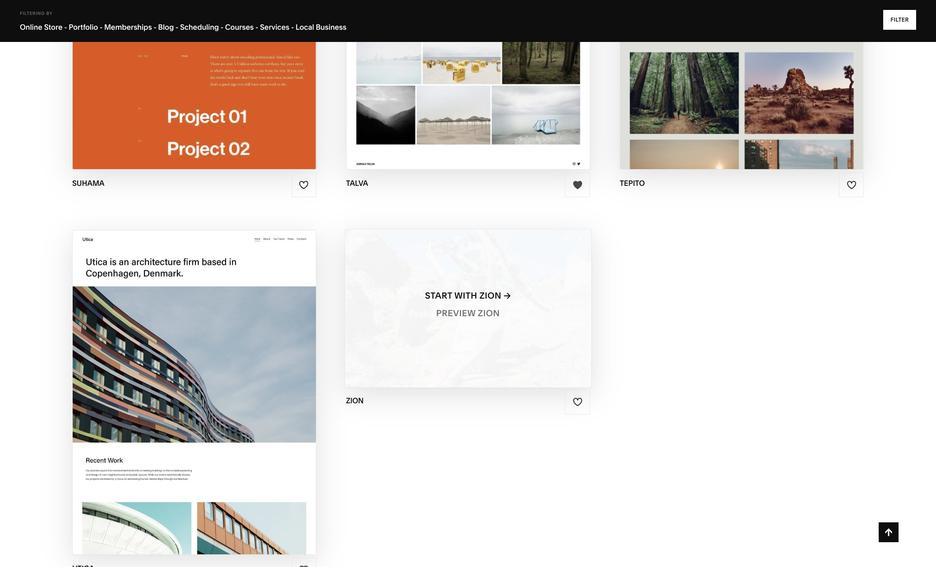Task type: locate. For each thing, give the bounding box(es) containing it.
1 horizontal spatial preview
[[437, 309, 476, 319]]

- left the courses
[[221, 23, 224, 32]]

utica up preview utica
[[203, 375, 231, 385]]

0 vertical spatial start
[[425, 291, 453, 301]]

online store - portfolio - memberships - blog - scheduling - courses - services - local business
[[20, 23, 347, 32]]

- left local
[[291, 23, 294, 32]]

start for preview zion
[[425, 291, 453, 301]]

start
[[425, 291, 453, 301], [149, 375, 176, 385]]

start for preview utica
[[149, 375, 176, 385]]

1 vertical spatial preview
[[160, 393, 199, 403]]

filtering
[[20, 11, 45, 16]]

courses
[[225, 23, 254, 32]]

start up preview zion
[[425, 291, 453, 301]]

1 - from the left
[[64, 23, 67, 32]]

preview down "start with zion"
[[437, 309, 476, 319]]

by
[[46, 11, 53, 16]]

utica down 'start with utica'
[[201, 393, 229, 403]]

- right the courses
[[256, 23, 258, 32]]

2 - from the left
[[100, 23, 103, 32]]

1 horizontal spatial with
[[455, 291, 478, 301]]

zion
[[480, 291, 502, 301], [478, 309, 500, 319], [346, 396, 364, 406]]

start up preview utica
[[149, 375, 176, 385]]

memberships
[[104, 23, 152, 32]]

- right store
[[64, 23, 67, 32]]

1 horizontal spatial start
[[425, 291, 453, 301]]

- right 'portfolio'
[[100, 23, 103, 32]]

add tepito to your favorites list image
[[847, 180, 857, 190]]

1 vertical spatial with
[[178, 375, 201, 385]]

start with utica
[[149, 375, 231, 385]]

store
[[44, 23, 63, 32]]

add zion to your favorites list image
[[573, 398, 583, 408]]

preview
[[437, 309, 476, 319], [160, 393, 199, 403]]

preview zion link
[[437, 302, 500, 326]]

1 vertical spatial utica
[[201, 393, 229, 403]]

with inside the start with zion button
[[455, 291, 478, 301]]

0 vertical spatial utica
[[203, 375, 231, 385]]

preview utica
[[160, 393, 229, 403]]

-
[[64, 23, 67, 32], [100, 23, 103, 32], [154, 23, 157, 32], [176, 23, 179, 32], [221, 23, 224, 32], [256, 23, 258, 32], [291, 23, 294, 32]]

- left the 'blog'
[[154, 23, 157, 32]]

talva image
[[347, 0, 590, 170]]

0 horizontal spatial preview
[[160, 393, 199, 403]]

zion image
[[346, 230, 591, 388]]

utica image
[[73, 231, 316, 555]]

1 vertical spatial start
[[149, 375, 176, 385]]

with up preview utica
[[178, 375, 201, 385]]

preview down 'start with utica'
[[160, 393, 199, 403]]

with up preview zion
[[455, 291, 478, 301]]

with for zion
[[455, 291, 478, 301]]

0 vertical spatial zion
[[480, 291, 502, 301]]

with
[[455, 291, 478, 301], [178, 375, 201, 385]]

0 vertical spatial with
[[455, 291, 478, 301]]

0 vertical spatial preview
[[437, 309, 476, 319]]

with inside start with utica button
[[178, 375, 201, 385]]

zion inside button
[[480, 291, 502, 301]]

suhama
[[72, 179, 105, 188]]

- right the 'blog'
[[176, 23, 179, 32]]

0 horizontal spatial start
[[149, 375, 176, 385]]

utica
[[203, 375, 231, 385], [201, 393, 229, 403]]

0 horizontal spatial with
[[178, 375, 201, 385]]

preview utica link
[[160, 386, 229, 410]]

start with zion
[[425, 291, 502, 301]]



Task type: vqa. For each thing, say whether or not it's contained in the screenshot.
PREVIEW
yes



Task type: describe. For each thing, give the bounding box(es) containing it.
utica inside button
[[203, 375, 231, 385]]

1 vertical spatial zion
[[478, 309, 500, 319]]

start with utica button
[[149, 368, 240, 393]]

preview for preview utica
[[160, 393, 199, 403]]

talva
[[346, 179, 368, 188]]

services
[[260, 23, 290, 32]]

back to top image
[[884, 528, 894, 538]]

suhama image
[[73, 0, 316, 170]]

tepito
[[620, 179, 645, 188]]

6 - from the left
[[256, 23, 258, 32]]

tepito image
[[621, 0, 864, 170]]

filter button
[[884, 10, 917, 30]]

blog
[[158, 23, 174, 32]]

business
[[316, 23, 347, 32]]

portfolio
[[69, 23, 98, 32]]

preview zion
[[437, 309, 500, 319]]

preview for preview zion
[[437, 309, 476, 319]]

2 vertical spatial zion
[[346, 396, 364, 406]]

add utica to your favorites list image
[[299, 566, 309, 568]]

4 - from the left
[[176, 23, 179, 32]]

remove talva from your favorites list image
[[573, 180, 583, 190]]

with for utica
[[178, 375, 201, 385]]

scheduling
[[180, 23, 219, 32]]

filtering by
[[20, 11, 53, 16]]

5 - from the left
[[221, 23, 224, 32]]

add suhama to your favorites list image
[[299, 180, 309, 190]]

7 - from the left
[[291, 23, 294, 32]]

3 - from the left
[[154, 23, 157, 32]]

start with zion button
[[425, 284, 511, 309]]

online
[[20, 23, 42, 32]]

filter
[[891, 16, 910, 23]]

local
[[296, 23, 314, 32]]



